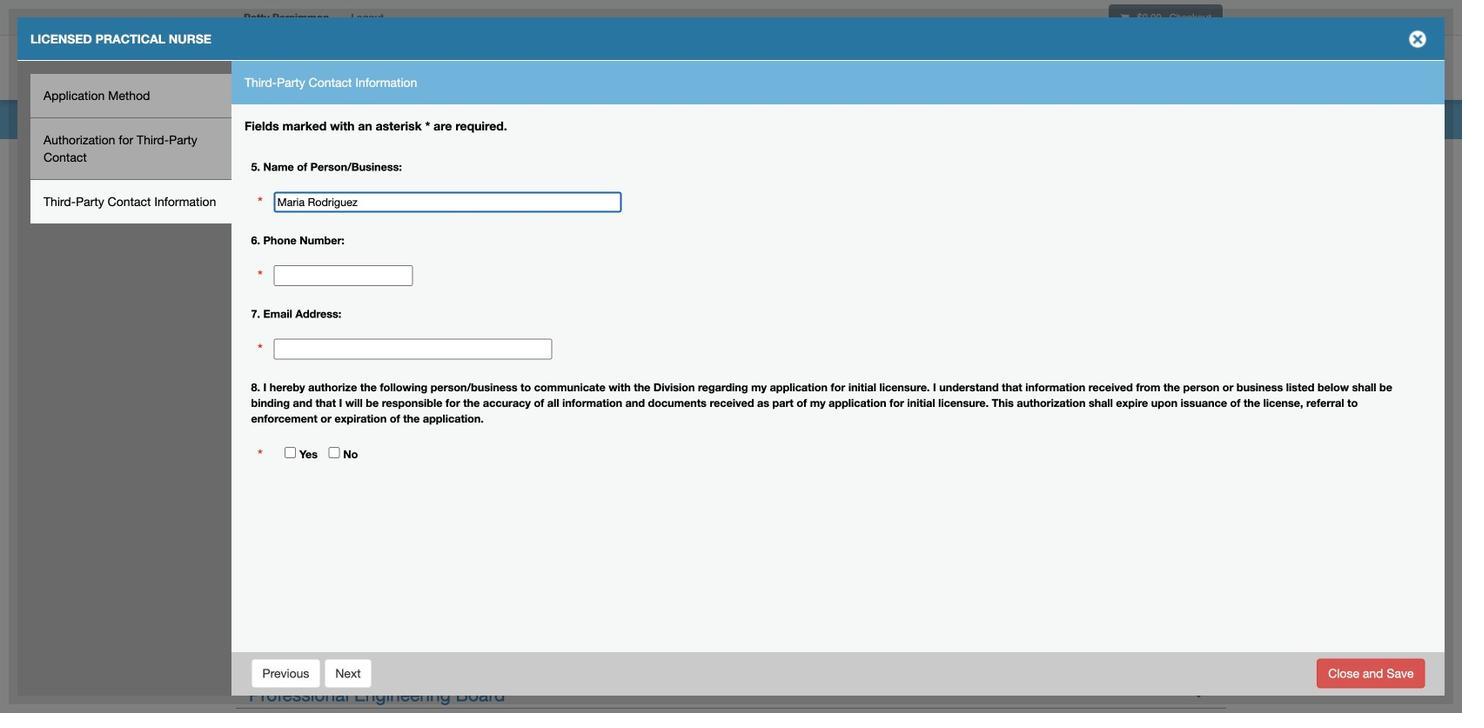Task type: describe. For each thing, give the bounding box(es) containing it.
1 chevron down image from the top
[[1190, 367, 1208, 385]]

close window image
[[1404, 25, 1432, 53]]



Task type: vqa. For each thing, say whether or not it's contained in the screenshot.
Illinois Department Of Financial And Professional Regulation IMAGE
yes



Task type: locate. For each thing, give the bounding box(es) containing it.
None text field
[[274, 192, 622, 213]]

2 chevron down image from the top
[[1190, 395, 1208, 414]]

None checkbox
[[285, 447, 296, 459], [329, 447, 340, 459], [285, 447, 296, 459], [329, 447, 340, 459]]

3 chevron down image from the top
[[1190, 683, 1208, 701]]

1 vertical spatial chevron down image
[[1190, 395, 1208, 414]]

None button
[[251, 659, 321, 689], [324, 659, 372, 689], [1317, 659, 1426, 689], [251, 659, 321, 689], [324, 659, 372, 689], [1317, 659, 1426, 689]]

None email field
[[274, 339, 552, 360]]

0 vertical spatial chevron down image
[[1190, 367, 1208, 385]]

shopping cart image
[[1120, 13, 1130, 22]]

2 vertical spatial chevron down image
[[1190, 683, 1208, 701]]

chevron down image
[[1190, 367, 1208, 385], [1190, 395, 1208, 414], [1190, 683, 1208, 701]]

None telephone field
[[274, 266, 413, 286]]

illinois department of financial and professional regulation image
[[235, 39, 632, 95]]



